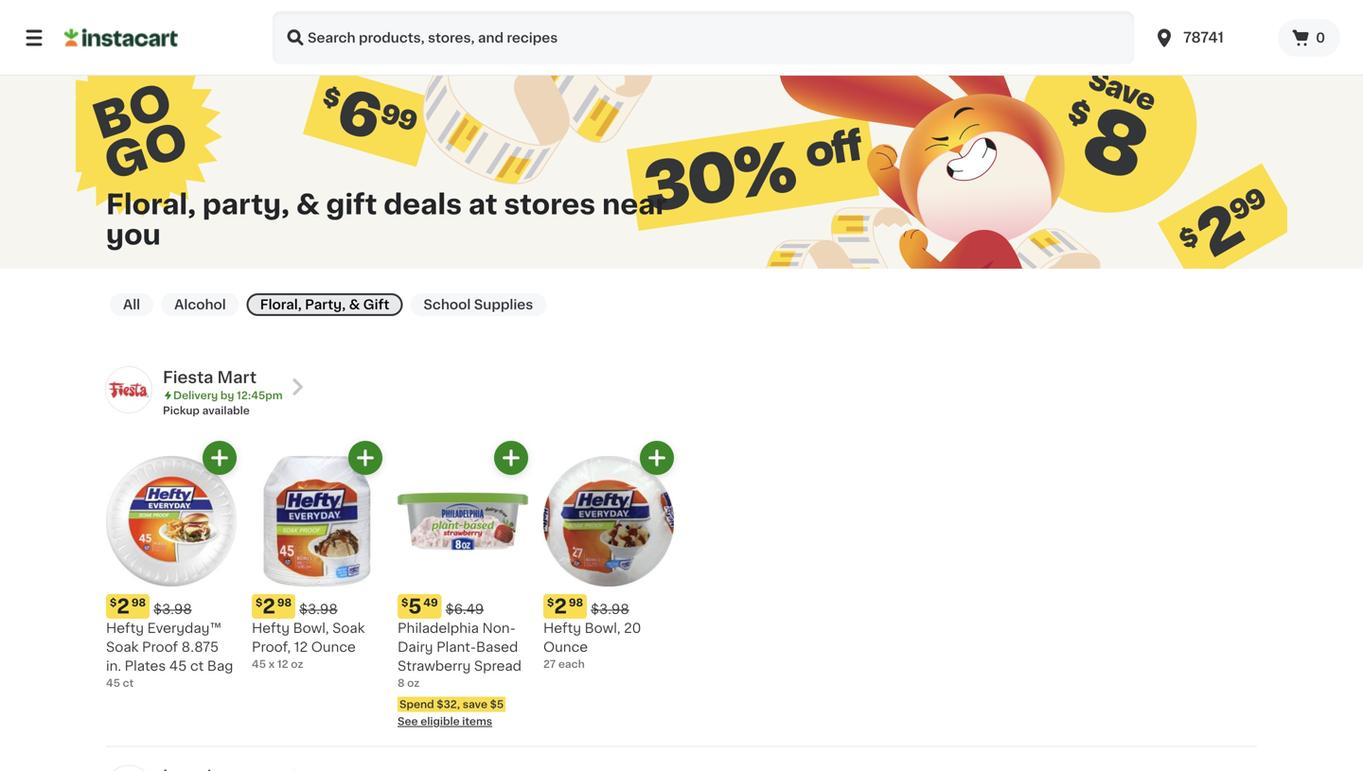 Task type: vqa. For each thing, say whether or not it's contained in the screenshot.
the topmost SOAK
yes



Task type: describe. For each thing, give the bounding box(es) containing it.
49
[[424, 598, 438, 608]]

proof
[[142, 641, 178, 654]]

5
[[408, 597, 422, 617]]

add image
[[645, 446, 669, 470]]

1 product group from the left
[[106, 441, 237, 691]]

non-
[[482, 622, 516, 635]]

each
[[559, 660, 585, 670]]

item carousel region
[[80, 441, 1257, 739]]

in.
[[106, 660, 121, 673]]

oz inside $ 2 98 $3.98 hefty bowl, soak proof, 12 ounce 45 x 12 oz
[[291, 660, 303, 670]]

2 for hefty bowl, soak proof, 12 ounce
[[263, 597, 275, 617]]

plates
[[125, 660, 166, 673]]

party,
[[305, 298, 346, 312]]

0 vertical spatial 12
[[294, 641, 308, 654]]

you
[[106, 222, 161, 249]]

0 vertical spatial ct
[[190, 660, 204, 673]]

pickup
[[163, 406, 200, 416]]

8
[[398, 678, 405, 689]]

78741 button
[[1153, 11, 1267, 64]]

soak for in.
[[106, 641, 139, 654]]

save
[[463, 700, 488, 710]]

hefty for hefty everyday™ soak proof 8.875 in. plates 45 ct bag
[[106, 622, 144, 635]]

$ for hefty bowl, 20 ounce
[[547, 598, 554, 608]]

items
[[462, 717, 492, 727]]

school
[[424, 298, 471, 312]]

$32,
[[437, 700, 460, 710]]

deals
[[384, 191, 462, 218]]

$2.98 original price: $3.98 element for proof
[[106, 595, 237, 619]]

8.875
[[181, 641, 219, 654]]

27
[[544, 660, 556, 670]]

fiesta mart image
[[106, 367, 152, 413]]

gift
[[363, 298, 390, 312]]

school supplies link
[[410, 294, 547, 316]]

1 horizontal spatial 45
[[169, 660, 187, 673]]

12:45pm
[[237, 391, 283, 401]]

$3.98 for proof
[[154, 603, 192, 616]]

delivery by 12:45pm
[[173, 391, 283, 401]]

$5
[[490, 700, 504, 710]]

add image for hefty bowl, soak proof, 12 ounce
[[354, 446, 377, 470]]

x
[[269, 660, 275, 670]]

ounce inside $ 2 98 $3.98 hefty bowl, 20 ounce 27 each
[[544, 641, 588, 654]]

$ 2 98 $3.98 hefty bowl, soak proof, 12 ounce 45 x 12 oz
[[252, 597, 365, 670]]

0
[[1316, 31, 1326, 45]]

0 button
[[1278, 19, 1341, 57]]

alcohol
[[174, 298, 226, 312]]

pickup available
[[163, 406, 250, 416]]

alcohol link
[[161, 294, 239, 316]]

bowl, for ounce
[[585, 622, 621, 635]]

spend
[[400, 700, 434, 710]]

delivery
[[173, 391, 218, 401]]

party,
[[202, 191, 290, 218]]

hefty for hefty bowl, soak proof, 12 ounce
[[252, 622, 290, 635]]

78741
[[1184, 31, 1224, 45]]

4 product group from the left
[[544, 441, 674, 672]]

floral, for floral, party, & gift
[[260, 298, 302, 312]]

1 vertical spatial 12
[[277, 660, 288, 670]]

98 for hefty bowl, 20 ounce
[[569, 598, 583, 608]]

plant-
[[437, 641, 476, 654]]

ounce inside $ 2 98 $3.98 hefty bowl, soak proof, 12 ounce 45 x 12 oz
[[311, 641, 356, 654]]

$ for hefty bowl, soak proof, 12 ounce
[[256, 598, 263, 608]]

0 horizontal spatial 45
[[106, 678, 120, 689]]

strawberry
[[398, 660, 471, 673]]

add image for hefty everyday™ soak proof 8.875 in. plates 45 ct bag
[[208, 446, 232, 470]]

$2.98 original price: $3.98 element for proof,
[[252, 595, 383, 619]]

$3.98 for proof,
[[299, 603, 338, 616]]

stores
[[504, 191, 596, 218]]

instacart logo image
[[64, 27, 178, 49]]



Task type: locate. For each thing, give the bounding box(es) containing it.
all link
[[110, 294, 154, 316]]

0 horizontal spatial ounce
[[311, 641, 356, 654]]

1 $2.98 original price: $3.98 element from the left
[[106, 595, 237, 619]]

3 hefty from the left
[[544, 622, 581, 635]]

3 add image from the left
[[499, 446, 523, 470]]

floral, inside 'link'
[[260, 298, 302, 312]]

0 horizontal spatial add image
[[208, 446, 232, 470]]

bag
[[207, 660, 233, 673]]

product group
[[106, 441, 237, 691], [252, 441, 383, 672], [398, 441, 528, 730], [544, 441, 674, 672]]

1 vertical spatial oz
[[407, 678, 420, 689]]

$2.98 original price: $3.98 element up proof,
[[252, 595, 383, 619]]

hefty up in.
[[106, 622, 144, 635]]

45
[[252, 660, 266, 670], [169, 660, 187, 673], [106, 678, 120, 689]]

1 horizontal spatial soak
[[332, 622, 365, 635]]

2 $2.98 original price: $3.98 element from the left
[[252, 595, 383, 619]]

hefty inside $ 2 98 $3.98 hefty bowl, 20 ounce 27 each
[[544, 622, 581, 635]]

floral, party, & gift link
[[247, 294, 403, 316]]

proof,
[[252, 641, 291, 654]]

$3.98
[[154, 603, 192, 616], [299, 603, 338, 616], [591, 603, 629, 616]]

hefty inside $ 2 98 $3.98 hefty everyday™ soak proof 8.875 in. plates 45 ct bag 45 ct
[[106, 622, 144, 635]]

1 horizontal spatial 12
[[294, 641, 308, 654]]

3 98 from the left
[[569, 598, 583, 608]]

98
[[131, 598, 146, 608], [277, 598, 292, 608], [569, 598, 583, 608]]

98 up each
[[569, 598, 583, 608]]

0 vertical spatial &
[[296, 191, 320, 218]]

0 horizontal spatial bowl,
[[293, 622, 329, 635]]

2 horizontal spatial 98
[[569, 598, 583, 608]]

0 horizontal spatial 2
[[117, 597, 130, 617]]

1 horizontal spatial 2
[[263, 597, 275, 617]]

1 vertical spatial &
[[349, 298, 360, 312]]

1 horizontal spatial ounce
[[544, 641, 588, 654]]

78741 button
[[1142, 11, 1278, 64]]

1 hefty from the left
[[106, 622, 144, 635]]

$3.98 inside $ 2 98 $3.98 hefty bowl, 20 ounce 27 each
[[591, 603, 629, 616]]

0 horizontal spatial 12
[[277, 660, 288, 670]]

2 bowl, from the left
[[585, 622, 621, 635]]

0 horizontal spatial &
[[296, 191, 320, 218]]

philadelphia
[[398, 622, 479, 635]]

floral, left party,
[[260, 298, 302, 312]]

2 product group from the left
[[252, 441, 383, 672]]

2 $3.98 from the left
[[299, 603, 338, 616]]

$ inside $ 2 98 $3.98 hefty bowl, 20 ounce 27 each
[[547, 598, 554, 608]]

2 ounce from the left
[[544, 641, 588, 654]]

add image
[[208, 446, 232, 470], [354, 446, 377, 470], [499, 446, 523, 470]]

at
[[469, 191, 498, 218]]

fiesta
[[163, 370, 213, 386]]

bowl, for proof,
[[293, 622, 329, 635]]

1 horizontal spatial ct
[[190, 660, 204, 673]]

0 horizontal spatial hefty
[[106, 622, 144, 635]]

& inside floral, party, & gift deals at stores near you
[[296, 191, 320, 218]]

2 98 from the left
[[277, 598, 292, 608]]

soak for ounce
[[332, 622, 365, 635]]

98 inside $ 2 98 $3.98 hefty bowl, soak proof, 12 ounce 45 x 12 oz
[[277, 598, 292, 608]]

bowl, inside $ 2 98 $3.98 hefty bowl, 20 ounce 27 each
[[585, 622, 621, 635]]

$ for hefty everyday™ soak proof 8.875 in. plates 45 ct bag
[[110, 598, 117, 608]]

0 vertical spatial oz
[[291, 660, 303, 670]]

floral, for floral, party, & gift deals at stores near you
[[106, 191, 196, 218]]

floral, party, & gift deals at stores near you
[[106, 191, 667, 249]]

1 $3.98 from the left
[[154, 603, 192, 616]]

soak
[[332, 622, 365, 635], [106, 641, 139, 654]]

$
[[110, 598, 117, 608], [256, 598, 263, 608], [401, 598, 408, 608], [547, 598, 554, 608]]

ounce
[[311, 641, 356, 654], [544, 641, 588, 654]]

2 inside $ 2 98 $3.98 hefty bowl, soak proof, 12 ounce 45 x 12 oz
[[263, 597, 275, 617]]

dairy
[[398, 641, 433, 654]]

12 right "x"
[[277, 660, 288, 670]]

12 right proof,
[[294, 641, 308, 654]]

philadelphia non- dairy plant-based strawberry spread 8 oz
[[398, 622, 522, 689]]

$ 2 98 $3.98 hefty everyday™ soak proof 8.875 in. plates 45 ct bag 45 ct
[[106, 597, 233, 689]]

1 horizontal spatial hefty
[[252, 622, 290, 635]]

& for gift
[[349, 298, 360, 312]]

2 for hefty bowl, 20 ounce
[[554, 597, 567, 617]]

2 $ from the left
[[256, 598, 263, 608]]

45 inside $ 2 98 $3.98 hefty bowl, soak proof, 12 ounce 45 x 12 oz
[[252, 660, 266, 670]]

1 horizontal spatial floral,
[[260, 298, 302, 312]]

1 horizontal spatial &
[[349, 298, 360, 312]]

eligible
[[421, 717, 460, 727]]

2 horizontal spatial add image
[[499, 446, 523, 470]]

everyday™
[[147, 622, 222, 635]]

$3.98 inside $ 2 98 $3.98 hefty bowl, soak proof, 12 ounce 45 x 12 oz
[[299, 603, 338, 616]]

1 add image from the left
[[208, 446, 232, 470]]

98 for hefty bowl, soak proof, 12 ounce
[[277, 598, 292, 608]]

1 vertical spatial floral,
[[260, 298, 302, 312]]

by
[[221, 391, 234, 401]]

oz
[[291, 660, 303, 670], [407, 678, 420, 689]]

$ inside $ 2 98 $3.98 hefty everyday™ soak proof 8.875 in. plates 45 ct bag 45 ct
[[110, 598, 117, 608]]

spend $32, save $5 see eligible items
[[398, 700, 504, 727]]

$ up '27'
[[547, 598, 554, 608]]

0 horizontal spatial floral,
[[106, 191, 196, 218]]

& left gift
[[349, 298, 360, 312]]

hefty
[[106, 622, 144, 635], [252, 622, 290, 635], [544, 622, 581, 635]]

$ up proof,
[[256, 598, 263, 608]]

1 98 from the left
[[131, 598, 146, 608]]

supplies
[[474, 298, 533, 312]]

3 2 from the left
[[554, 597, 567, 617]]

$2.98 original price: $3.98 element for ounce
[[544, 595, 674, 619]]

0 horizontal spatial 98
[[131, 598, 146, 608]]

1 bowl, from the left
[[293, 622, 329, 635]]

oz inside philadelphia non- dairy plant-based strawberry spread 8 oz
[[407, 678, 420, 689]]

2 horizontal spatial $3.98
[[591, 603, 629, 616]]

98 up proof,
[[277, 598, 292, 608]]

45 down "proof"
[[169, 660, 187, 673]]

$5.49 original price: $6.49 element
[[398, 595, 528, 619]]

&
[[296, 191, 320, 218], [349, 298, 360, 312]]

hefty inside $ 2 98 $3.98 hefty bowl, soak proof, 12 ounce 45 x 12 oz
[[252, 622, 290, 635]]

1 $ from the left
[[110, 598, 117, 608]]

98 up "proof"
[[131, 598, 146, 608]]

hefty up proof,
[[252, 622, 290, 635]]

floral, party, & gift
[[260, 298, 390, 312]]

$ left the 49
[[401, 598, 408, 608]]

school supplies
[[424, 298, 533, 312]]

2 horizontal spatial $2.98 original price: $3.98 element
[[544, 595, 674, 619]]

based
[[476, 641, 518, 654]]

floral, inside floral, party, & gift deals at stores near you
[[106, 191, 196, 218]]

2 horizontal spatial 2
[[554, 597, 567, 617]]

1 2 from the left
[[117, 597, 130, 617]]

0 vertical spatial floral,
[[106, 191, 196, 218]]

$ 5 49
[[401, 597, 438, 617]]

soak inside $ 2 98 $3.98 hefty everyday™ soak proof 8.875 in. plates 45 ct bag 45 ct
[[106, 641, 139, 654]]

oz right 8
[[407, 678, 420, 689]]

mart
[[217, 370, 257, 386]]

1 horizontal spatial $2.98 original price: $3.98 element
[[252, 595, 383, 619]]

ounce right proof,
[[311, 641, 356, 654]]

$6.49
[[446, 603, 484, 616]]

spread
[[474, 660, 522, 673]]

gift
[[326, 191, 377, 218]]

98 inside $ 2 98 $3.98 hefty bowl, 20 ounce 27 each
[[569, 598, 583, 608]]

Search field
[[273, 11, 1134, 64]]

all
[[123, 298, 140, 312]]

hefty for hefty bowl, 20 ounce
[[544, 622, 581, 635]]

3 $ from the left
[[401, 598, 408, 608]]

0 horizontal spatial oz
[[291, 660, 303, 670]]

bowl, inside $ 2 98 $3.98 hefty bowl, soak proof, 12 ounce 45 x 12 oz
[[293, 622, 329, 635]]

$3.98 inside $ 2 98 $3.98 hefty everyday™ soak proof 8.875 in. plates 45 ct bag 45 ct
[[154, 603, 192, 616]]

hefty up each
[[544, 622, 581, 635]]

see
[[398, 717, 418, 727]]

1 horizontal spatial 98
[[277, 598, 292, 608]]

98 inside $ 2 98 $3.98 hefty everyday™ soak proof 8.875 in. plates 45 ct bag 45 ct
[[131, 598, 146, 608]]

$3.98 for ounce
[[591, 603, 629, 616]]

product group containing 5
[[398, 441, 528, 730]]

near
[[602, 191, 667, 218]]

3 $2.98 original price: $3.98 element from the left
[[544, 595, 674, 619]]

ounce up each
[[544, 641, 588, 654]]

98 for hefty everyday™ soak proof 8.875 in. plates 45 ct bag
[[131, 598, 146, 608]]

1 horizontal spatial bowl,
[[585, 622, 621, 635]]

1 horizontal spatial $3.98
[[299, 603, 338, 616]]

floral,
[[106, 191, 196, 218], [260, 298, 302, 312]]

0 horizontal spatial ct
[[123, 678, 134, 689]]

& inside 'link'
[[349, 298, 360, 312]]

45 down in.
[[106, 678, 120, 689]]

12
[[294, 641, 308, 654], [277, 660, 288, 670]]

$ inside '$ 5 49'
[[401, 598, 408, 608]]

0 vertical spatial soak
[[332, 622, 365, 635]]

oz right "x"
[[291, 660, 303, 670]]

3 product group from the left
[[398, 441, 528, 730]]

20
[[624, 622, 641, 635]]

$2.98 original price: $3.98 element
[[106, 595, 237, 619], [252, 595, 383, 619], [544, 595, 674, 619]]

available
[[202, 406, 250, 416]]

4 $ from the left
[[547, 598, 554, 608]]

45 left "x"
[[252, 660, 266, 670]]

$ inside $ 2 98 $3.98 hefty bowl, soak proof, 12 ounce 45 x 12 oz
[[256, 598, 263, 608]]

3 $3.98 from the left
[[591, 603, 629, 616]]

& for gift
[[296, 191, 320, 218]]

2 up '27'
[[554, 597, 567, 617]]

1 ounce from the left
[[311, 641, 356, 654]]

0 horizontal spatial $2.98 original price: $3.98 element
[[106, 595, 237, 619]]

fiesta mart
[[163, 370, 257, 386]]

2 horizontal spatial hefty
[[544, 622, 581, 635]]

bowl,
[[293, 622, 329, 635], [585, 622, 621, 635]]

2 for hefty everyday™ soak proof 8.875 in. plates 45 ct bag
[[117, 597, 130, 617]]

ct down plates
[[123, 678, 134, 689]]

2 2 from the left
[[263, 597, 275, 617]]

2 up proof,
[[263, 597, 275, 617]]

1 vertical spatial soak
[[106, 641, 139, 654]]

$2.98 original price: $3.98 element up everyday™
[[106, 595, 237, 619]]

$2.98 original price: $3.98 element up 20 at the bottom left of the page
[[544, 595, 674, 619]]

2 hefty from the left
[[252, 622, 290, 635]]

0 horizontal spatial soak
[[106, 641, 139, 654]]

soak inside $ 2 98 $3.98 hefty bowl, soak proof, 12 ounce 45 x 12 oz
[[332, 622, 365, 635]]

2 inside $ 2 98 $3.98 hefty everyday™ soak proof 8.875 in. plates 45 ct bag 45 ct
[[117, 597, 130, 617]]

2 up in.
[[117, 597, 130, 617]]

2 horizontal spatial 45
[[252, 660, 266, 670]]

2 inside $ 2 98 $3.98 hefty bowl, 20 ounce 27 each
[[554, 597, 567, 617]]

2 add image from the left
[[354, 446, 377, 470]]

& left the gift
[[296, 191, 320, 218]]

$ up in.
[[110, 598, 117, 608]]

2
[[117, 597, 130, 617], [263, 597, 275, 617], [554, 597, 567, 617]]

1 horizontal spatial add image
[[354, 446, 377, 470]]

floral, up you
[[106, 191, 196, 218]]

None search field
[[273, 11, 1134, 64]]

$ 2 98 $3.98 hefty bowl, 20 ounce 27 each
[[544, 597, 641, 670]]

ct
[[190, 660, 204, 673], [123, 678, 134, 689]]

$ for 5
[[401, 598, 408, 608]]

1 horizontal spatial oz
[[407, 678, 420, 689]]

0 horizontal spatial $3.98
[[154, 603, 192, 616]]

floral, party, & gift deals at stores near you main content
[[0, 0, 1364, 772]]

ct down 8.875
[[190, 660, 204, 673]]

1 vertical spatial ct
[[123, 678, 134, 689]]



